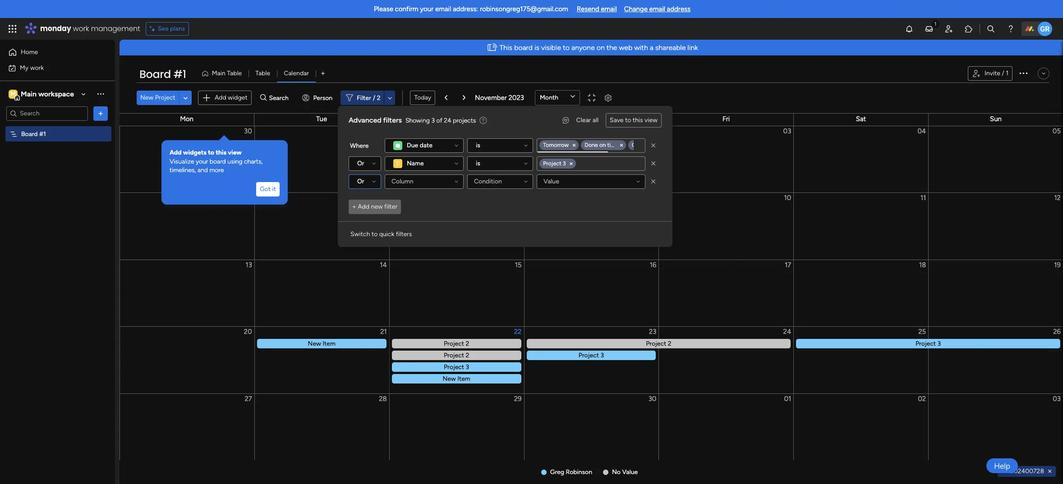 Task type: describe. For each thing, give the bounding box(es) containing it.
view inside add widgets to this view visualize your board using charts, timelines, and more got it
[[228, 149, 242, 157]]

resend
[[577, 5, 600, 13]]

workspace options image
[[96, 89, 105, 98]]

monday
[[40, 23, 71, 34]]

project inside button
[[155, 94, 176, 102]]

id: 302400728
[[1002, 468, 1045, 476]]

calendar
[[284, 70, 309, 77]]

advanced filters showing 3 of 24 projects
[[349, 116, 476, 125]]

greg
[[550, 469, 565, 477]]

table inside button
[[227, 70, 242, 77]]

is for name
[[476, 160, 481, 167]]

/ for 1
[[1002, 70, 1005, 77]]

3 inside advanced filters showing 3 of 24 projects
[[432, 117, 435, 124]]

greg robinson
[[550, 469, 593, 477]]

date
[[420, 142, 433, 149]]

overdue
[[632, 142, 654, 149]]

switch to quick filters button
[[347, 227, 416, 242]]

add widget
[[215, 94, 248, 101]]

main for main workspace
[[21, 90, 37, 98]]

apps image
[[965, 24, 974, 33]]

new
[[371, 203, 383, 211]]

fri
[[723, 115, 730, 123]]

add for add widget
[[215, 94, 226, 101]]

help image
[[1007, 24, 1016, 33]]

clear all button
[[573, 113, 603, 128]]

board #1 list box
[[0, 125, 115, 264]]

notifications image
[[905, 24, 914, 33]]

× for due date
[[572, 141, 577, 149]]

animation image
[[485, 40, 500, 55]]

table inside button
[[256, 70, 270, 77]]

id:
[[1002, 468, 1009, 476]]

address
[[667, 5, 691, 13]]

filter
[[357, 94, 371, 102]]

invite
[[985, 70, 1001, 77]]

search everything image
[[987, 24, 996, 33]]

board inside list box
[[21, 130, 38, 138]]

v2 user feedback image
[[563, 116, 569, 125]]

your inside add widgets to this view visualize your board using charts, timelines, and more got it
[[196, 158, 208, 165]]

new
[[140, 94, 154, 102]]

to inside add widgets to this view visualize your board using charts, timelines, and more got it
[[208, 149, 214, 157]]

it
[[272, 185, 276, 193]]

board inside add widgets to this view visualize your board using charts, timelines, and more got it
[[210, 158, 226, 165]]

the
[[607, 43, 617, 52]]

save to this view
[[610, 116, 658, 124]]

shareable
[[656, 43, 686, 52]]

please
[[374, 5, 394, 13]]

mon
[[180, 115, 194, 123]]

widgets
[[183, 149, 207, 157]]

thu
[[586, 115, 597, 123]]

2
[[377, 94, 381, 102]]

and
[[198, 167, 208, 174]]

address:
[[453, 5, 478, 13]]

to right visible
[[563, 43, 570, 52]]

#1 inside field
[[173, 67, 186, 82]]

1 email from the left
[[435, 5, 451, 13]]

Board #1 field
[[137, 67, 189, 82]]

management
[[91, 23, 140, 34]]

options image
[[96, 109, 105, 118]]

home
[[21, 48, 38, 56]]

invite / 1
[[985, 70, 1009, 77]]

is for due date
[[476, 142, 481, 149]]

confirm
[[395, 5, 419, 13]]

no
[[612, 469, 621, 477]]

select product image
[[8, 24, 17, 33]]

sat
[[856, 115, 867, 123]]

done
[[585, 142, 598, 149]]

or for is
[[357, 160, 364, 167]]

new project
[[140, 94, 176, 102]]

add inside + add new filter button
[[358, 203, 370, 211]]

anyone
[[572, 43, 595, 52]]

this inside add widgets to this view visualize your board using charts, timelines, and more got it
[[216, 149, 227, 157]]

v2 search image
[[260, 93, 267, 103]]

view inside button
[[645, 116, 658, 124]]

sun
[[991, 115, 1002, 123]]

switch
[[351, 231, 370, 238]]

charts,
[[244, 158, 263, 165]]

save
[[610, 116, 624, 124]]

my
[[20, 64, 29, 72]]

remove sort image for name
[[649, 159, 658, 168]]

board #1 inside board #1 field
[[139, 67, 186, 82]]

plans
[[170, 25, 185, 32]]

wed
[[450, 115, 464, 123]]

0 vertical spatial board
[[514, 43, 533, 52]]

or for condition
[[357, 178, 364, 185]]

1 vertical spatial on
[[600, 142, 606, 149]]

using
[[228, 158, 243, 165]]

angle down image
[[183, 95, 188, 101]]

1
[[1006, 70, 1009, 77]]

where
[[350, 142, 369, 150]]

timelines,
[[170, 167, 196, 174]]

3 remove sort image from the top
[[649, 177, 658, 186]]

main table
[[212, 70, 242, 77]]

resend email link
[[577, 5, 617, 13]]

0 vertical spatial is
[[535, 43, 540, 52]]

2 list arrow image from the left
[[463, 95, 466, 101]]

web
[[619, 43, 633, 52]]

invite members image
[[945, 24, 954, 33]]

workspace image
[[9, 89, 18, 99]]

month
[[540, 94, 559, 102]]

my work
[[20, 64, 44, 72]]

0 vertical spatial filters
[[383, 116, 402, 125]]

302400728
[[1011, 468, 1045, 476]]

Search field
[[267, 92, 294, 104]]

add widget button
[[198, 91, 252, 105]]

change email address
[[624, 5, 691, 13]]

resend email
[[577, 5, 617, 13]]

this inside button
[[633, 116, 643, 124]]

visualize
[[170, 158, 194, 165]]

advanced
[[349, 116, 382, 125]]

1 horizontal spatial project
[[543, 160, 562, 167]]

help button
[[987, 459, 1019, 474]]

quick
[[379, 231, 395, 238]]

to right save
[[625, 116, 631, 124]]

of
[[437, 117, 443, 124]]

workspace
[[38, 90, 74, 98]]

invite / 1 button
[[968, 66, 1013, 81]]

november
[[475, 94, 507, 102]]



Task type: locate. For each thing, give the bounding box(es) containing it.
or down where
[[357, 160, 364, 167]]

#1 up angle down image
[[173, 67, 186, 82]]

0 horizontal spatial board #1
[[21, 130, 46, 138]]

value down project 3
[[544, 178, 560, 185]]

is
[[535, 43, 540, 52], [476, 142, 481, 149], [476, 160, 481, 167]]

main table button
[[198, 66, 249, 81]]

0 horizontal spatial email
[[435, 5, 451, 13]]

1 vertical spatial #1
[[39, 130, 46, 138]]

board up more
[[210, 158, 226, 165]]

1 or from the top
[[357, 160, 364, 167]]

project right new
[[155, 94, 176, 102]]

view
[[645, 116, 658, 124], [228, 149, 242, 157]]

1 vertical spatial /
[[373, 94, 376, 102]]

email for resend email
[[601, 5, 617, 13]]

0 vertical spatial main
[[212, 70, 226, 77]]

time
[[608, 142, 619, 149]]

board up new project
[[139, 67, 171, 82]]

on left time
[[600, 142, 606, 149]]

+ add new filter button
[[349, 200, 401, 214]]

filters down arrow down image
[[383, 116, 402, 125]]

1 vertical spatial view
[[228, 149, 242, 157]]

1 vertical spatial your
[[196, 158, 208, 165]]

0 horizontal spatial list arrow image
[[445, 95, 448, 101]]

add inside add widgets to this view visualize your board using charts, timelines, and more got it
[[170, 149, 182, 157]]

0 horizontal spatial main
[[21, 90, 37, 98]]

/ left 1
[[1002, 70, 1005, 77]]

main
[[212, 70, 226, 77], [21, 90, 37, 98]]

id: 302400728 element
[[998, 467, 1056, 477]]

add
[[215, 94, 226, 101], [170, 149, 182, 157], [358, 203, 370, 211]]

0 horizontal spatial value
[[544, 178, 560, 185]]

/ inside button
[[1002, 70, 1005, 77]]

main for main table
[[212, 70, 226, 77]]

work right my
[[30, 64, 44, 72]]

1 vertical spatial 3
[[563, 160, 566, 167]]

0 vertical spatial 3
[[432, 117, 435, 124]]

2023
[[509, 94, 524, 102]]

learn more image
[[480, 116, 487, 125]]

0 horizontal spatial 3
[[432, 117, 435, 124]]

m
[[10, 90, 16, 98]]

× right time
[[620, 141, 624, 149]]

board #1 down search in workspace field
[[21, 130, 46, 138]]

is left visible
[[535, 43, 540, 52]]

0 vertical spatial or
[[357, 160, 364, 167]]

project
[[155, 94, 176, 102], [543, 160, 562, 167]]

tomorrow
[[543, 142, 569, 149]]

arrow down image
[[385, 93, 396, 103]]

inbox image
[[925, 24, 934, 33]]

1 horizontal spatial board #1
[[139, 67, 186, 82]]

work right monday
[[73, 23, 89, 34]]

0 vertical spatial this
[[633, 116, 643, 124]]

main up add widget popup button
[[212, 70, 226, 77]]

0 vertical spatial on
[[597, 43, 605, 52]]

#1 down search in workspace field
[[39, 130, 46, 138]]

see
[[158, 25, 169, 32]]

change
[[624, 5, 648, 13]]

0 horizontal spatial #1
[[39, 130, 46, 138]]

0 horizontal spatial work
[[30, 64, 44, 72]]

name
[[407, 160, 424, 167]]

filters
[[383, 116, 402, 125], [396, 231, 412, 238]]

0 horizontal spatial board
[[21, 130, 38, 138]]

table up v2 search icon
[[256, 70, 270, 77]]

email right change
[[650, 5, 666, 13]]

add up visualize
[[170, 149, 182, 157]]

×
[[572, 141, 577, 149], [620, 141, 624, 149], [569, 159, 574, 168]]

0 horizontal spatial add
[[170, 149, 182, 157]]

today button
[[410, 91, 436, 105]]

widget
[[228, 94, 248, 101]]

to
[[563, 43, 570, 52], [625, 116, 631, 124], [208, 149, 214, 157], [372, 231, 378, 238]]

is down 'learn more' icon
[[476, 142, 481, 149]]

column
[[392, 178, 414, 185]]

your up and
[[196, 158, 208, 165]]

today
[[414, 94, 431, 102]]

1 horizontal spatial main
[[212, 70, 226, 77]]

workspace selection element
[[9, 89, 75, 100]]

person
[[313, 94, 333, 102]]

0 vertical spatial work
[[73, 23, 89, 34]]

0 horizontal spatial board
[[210, 158, 226, 165]]

1 vertical spatial work
[[30, 64, 44, 72]]

0 vertical spatial #1
[[173, 67, 186, 82]]

your right confirm
[[420, 5, 434, 13]]

work for my
[[30, 64, 44, 72]]

2 horizontal spatial email
[[650, 5, 666, 13]]

work inside button
[[30, 64, 44, 72]]

board inside field
[[139, 67, 171, 82]]

1 horizontal spatial #1
[[173, 67, 186, 82]]

see plans
[[158, 25, 185, 32]]

/ for 2
[[373, 94, 376, 102]]

to left 'quick' in the top of the page
[[372, 231, 378, 238]]

table
[[227, 70, 242, 77], [256, 70, 270, 77]]

on
[[597, 43, 605, 52], [600, 142, 606, 149]]

1 vertical spatial value
[[623, 469, 638, 477]]

2 table from the left
[[256, 70, 270, 77]]

filter / 2
[[357, 94, 381, 102]]

help
[[995, 462, 1011, 471]]

email
[[435, 5, 451, 13], [601, 5, 617, 13], [650, 5, 666, 13]]

add widgets to this view visualize your board using charts, timelines, and more got it
[[170, 149, 276, 193]]

2 or from the top
[[357, 178, 364, 185]]

0 vertical spatial remove sort image
[[649, 141, 658, 150]]

board down search in workspace field
[[21, 130, 38, 138]]

got
[[260, 185, 271, 193]]

1 horizontal spatial table
[[256, 70, 270, 77]]

this  board is visible to anyone on the web with a shareable link
[[500, 43, 698, 52]]

0 vertical spatial /
[[1002, 70, 1005, 77]]

no value
[[612, 469, 638, 477]]

2 vertical spatial add
[[358, 203, 370, 211]]

project down tomorrow
[[543, 160, 562, 167]]

add right +
[[358, 203, 370, 211]]

× right project 3
[[569, 159, 574, 168]]

add for add widgets to this view visualize your board using charts, timelines, and more got it
[[170, 149, 182, 157]]

0 horizontal spatial this
[[216, 149, 227, 157]]

this right save
[[633, 116, 643, 124]]

clear all
[[577, 116, 599, 124]]

filters inside button
[[396, 231, 412, 238]]

view up using
[[228, 149, 242, 157]]

2 email from the left
[[601, 5, 617, 13]]

list arrow image
[[445, 95, 448, 101], [463, 95, 466, 101]]

0 horizontal spatial /
[[373, 94, 376, 102]]

board right this
[[514, 43, 533, 52]]

on left the
[[597, 43, 605, 52]]

save to this view button
[[606, 113, 662, 128]]

0 vertical spatial view
[[645, 116, 658, 124]]

showing
[[406, 117, 430, 124]]

calendar button
[[277, 66, 316, 81]]

1 table from the left
[[227, 70, 242, 77]]

a
[[650, 43, 654, 52]]

condition
[[474, 178, 502, 185]]

#1 inside list box
[[39, 130, 46, 138]]

None field
[[578, 156, 581, 173]]

my work button
[[5, 61, 97, 75]]

november 2023
[[475, 94, 524, 102]]

1 vertical spatial is
[[476, 142, 481, 149]]

1 vertical spatial main
[[21, 90, 37, 98]]

1 vertical spatial project
[[543, 160, 562, 167]]

see plans button
[[146, 22, 189, 36]]

3 left of
[[432, 117, 435, 124]]

0 horizontal spatial view
[[228, 149, 242, 157]]

1 vertical spatial this
[[216, 149, 227, 157]]

1 horizontal spatial 3
[[563, 160, 566, 167]]

remove sort image for due date
[[649, 141, 658, 150]]

1 horizontal spatial this
[[633, 116, 643, 124]]

1 vertical spatial board
[[21, 130, 38, 138]]

new project button
[[137, 91, 179, 105]]

link
[[688, 43, 698, 52]]

+ add new filter
[[352, 203, 398, 211]]

is up condition
[[476, 160, 481, 167]]

0 vertical spatial board #1
[[139, 67, 186, 82]]

please confirm your email address: robinsongreg175@gmail.com
[[374, 5, 568, 13]]

list arrow image up wed
[[463, 95, 466, 101]]

1 remove sort image from the top
[[649, 141, 658, 150]]

1 image
[[932, 19, 940, 29]]

or
[[357, 160, 364, 167], [357, 178, 364, 185]]

1 horizontal spatial board
[[139, 67, 171, 82]]

board #1 up new project
[[139, 67, 186, 82]]

switch to quick filters
[[351, 231, 412, 238]]

all
[[593, 116, 599, 124]]

board #1
[[139, 67, 186, 82], [21, 130, 46, 138]]

or up the + add new filter
[[357, 178, 364, 185]]

board #1 inside board #1 list box
[[21, 130, 46, 138]]

more
[[210, 167, 224, 174]]

list arrow image up 24
[[445, 95, 448, 101]]

this up more
[[216, 149, 227, 157]]

0 horizontal spatial table
[[227, 70, 242, 77]]

project 3
[[543, 160, 566, 167]]

main inside workspace selection element
[[21, 90, 37, 98]]

email left address:
[[435, 5, 451, 13]]

1 vertical spatial or
[[357, 178, 364, 185]]

add view image
[[321, 70, 325, 77]]

0 vertical spatial add
[[215, 94, 226, 101]]

add left widget at the top left of the page
[[215, 94, 226, 101]]

3 email from the left
[[650, 5, 666, 13]]

main right workspace icon
[[21, 90, 37, 98]]

2 vertical spatial remove sort image
[[649, 177, 658, 186]]

got it button
[[256, 182, 280, 197]]

1 vertical spatial board
[[210, 158, 226, 165]]

0 vertical spatial project
[[155, 94, 176, 102]]

0 horizontal spatial project
[[155, 94, 176, 102]]

expand board header image
[[1041, 70, 1048, 77]]

remove image
[[1047, 468, 1054, 476]]

1 vertical spatial remove sort image
[[649, 159, 658, 168]]

robinsongreg175@gmail.com
[[480, 5, 568, 13]]

1 horizontal spatial /
[[1002, 70, 1005, 77]]

3 down tomorrow
[[563, 160, 566, 167]]

table up widget at the top left of the page
[[227, 70, 242, 77]]

/ left the "2"
[[373, 94, 376, 102]]

option
[[0, 126, 115, 128]]

1 horizontal spatial email
[[601, 5, 617, 13]]

× left done on the top of the page
[[572, 141, 577, 149]]

board
[[139, 67, 171, 82], [21, 130, 38, 138]]

1 horizontal spatial work
[[73, 23, 89, 34]]

0 vertical spatial value
[[544, 178, 560, 185]]

2 remove sort image from the top
[[649, 159, 658, 168]]

this
[[500, 43, 513, 52]]

1 horizontal spatial your
[[420, 5, 434, 13]]

your
[[420, 5, 434, 13], [196, 158, 208, 165]]

add inside add widget popup button
[[215, 94, 226, 101]]

0 vertical spatial board
[[139, 67, 171, 82]]

24
[[444, 117, 452, 124]]

2 horizontal spatial add
[[358, 203, 370, 211]]

0 vertical spatial your
[[420, 5, 434, 13]]

value right "no"
[[623, 469, 638, 477]]

1 vertical spatial add
[[170, 149, 182, 157]]

clear
[[577, 116, 591, 124]]

main workspace
[[21, 90, 74, 98]]

1 horizontal spatial board
[[514, 43, 533, 52]]

done on time
[[585, 142, 619, 149]]

remove sort image
[[649, 141, 658, 150], [649, 159, 658, 168], [649, 177, 658, 186]]

options image
[[1019, 68, 1029, 78]]

1 horizontal spatial add
[[215, 94, 226, 101]]

visible
[[542, 43, 561, 52]]

tue
[[316, 115, 327, 123]]

projects
[[453, 117, 476, 124]]

Search in workspace field
[[19, 108, 75, 119]]

1 vertical spatial filters
[[396, 231, 412, 238]]

email right "resend"
[[601, 5, 617, 13]]

0 horizontal spatial your
[[196, 158, 208, 165]]

2 vertical spatial is
[[476, 160, 481, 167]]

monday work management
[[40, 23, 140, 34]]

filters right 'quick' in the top of the page
[[396, 231, 412, 238]]

main inside main table button
[[212, 70, 226, 77]]

1 horizontal spatial value
[[623, 469, 638, 477]]

1 horizontal spatial list arrow image
[[463, 95, 466, 101]]

1 list arrow image from the left
[[445, 95, 448, 101]]

email for change email address
[[650, 5, 666, 13]]

filter
[[385, 203, 398, 211]]

work for monday
[[73, 23, 89, 34]]

view up overdue
[[645, 116, 658, 124]]

due
[[407, 142, 418, 149]]

with
[[635, 43, 648, 52]]

greg robinson image
[[1038, 22, 1053, 36]]

to right the widgets
[[208, 149, 214, 157]]

table button
[[249, 66, 277, 81]]

1 horizontal spatial view
[[645, 116, 658, 124]]

1 vertical spatial board #1
[[21, 130, 46, 138]]

change email address link
[[624, 5, 691, 13]]

× for name
[[569, 159, 574, 168]]



Task type: vqa. For each thing, say whether or not it's contained in the screenshot.
files at the top of page
no



